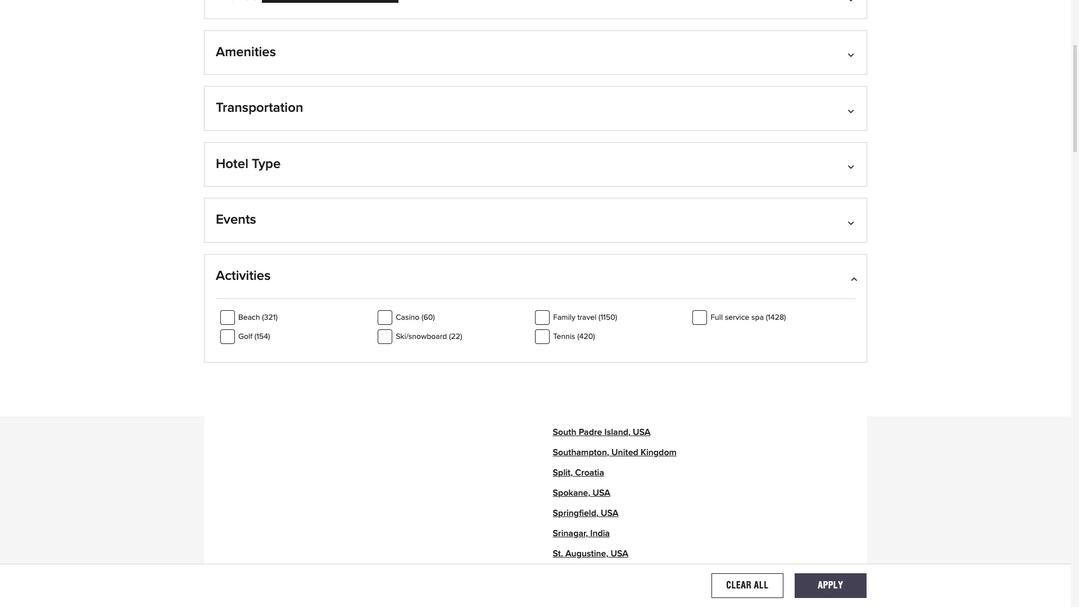 Task type: vqa. For each thing, say whether or not it's contained in the screenshot.
arrow down icon within Amenities heading
yes



Task type: describe. For each thing, give the bounding box(es) containing it.
st. augustine, usa link
[[553, 550, 629, 559]]

tennis
[[553, 333, 575, 340]]

amenities
[[216, 45, 276, 59]]

beach (321)
[[238, 313, 278, 321]]

golf
[[238, 333, 252, 340]]

hotel type
[[216, 157, 281, 171]]

city,
[[577, 185, 595, 194]]

split,
[[553, 469, 573, 478]]

springfield, usa
[[553, 509, 619, 518]]

all
[[754, 580, 769, 591]]

skiathos,
[[553, 246, 590, 255]]

southampton,
[[553, 448, 609, 457]]

skiathos, greece
[[553, 246, 621, 255]]

spokane,
[[553, 489, 591, 498]]

croatia
[[575, 469, 604, 478]]

sonoma,
[[553, 307, 588, 316]]

1 arrow down image from the top
[[850, 0, 856, 3]]

(22)
[[449, 333, 462, 340]]

apply button
[[795, 573, 867, 598]]

padre
[[579, 428, 602, 437]]

amenities heading
[[216, 44, 856, 74]]

sopot, poland
[[553, 327, 609, 336]]

events heading
[[216, 212, 856, 242]]

arrow down image for amenities
[[850, 50, 856, 59]]

poland
[[581, 327, 609, 336]]

events
[[216, 213, 256, 227]]

south
[[553, 428, 577, 437]]

south padre island, usa link
[[553, 428, 651, 437]]

arrow up image
[[850, 274, 856, 283]]

srinagar,
[[553, 529, 588, 538]]

united
[[612, 448, 639, 457]]

(420)
[[577, 333, 595, 340]]

southampton, united kingdom
[[553, 448, 677, 457]]

split, croatia
[[553, 469, 604, 478]]

arrow down image inside "hotel type" heading
[[850, 162, 856, 171]]

kingdom
[[641, 448, 677, 457]]

apply
[[818, 580, 844, 591]]

(1428)
[[766, 313, 786, 321]]

sioux
[[553, 185, 575, 194]]

ski/snowboard (22)
[[396, 333, 462, 340]]

(321)
[[262, 313, 278, 321]]

srinagar, india link
[[553, 529, 610, 538]]

hotel
[[216, 157, 248, 171]]

beach
[[238, 313, 260, 321]]

srinagar, india
[[553, 529, 610, 538]]

casino (60)
[[396, 313, 435, 321]]

activities heading
[[216, 268, 856, 298]]

springfield, usa link
[[553, 509, 619, 518]]

spa
[[752, 313, 764, 321]]

springfield,
[[553, 509, 599, 518]]

(60)
[[422, 313, 435, 321]]

sioux city, usa link
[[553, 185, 615, 194]]

greece
[[592, 246, 621, 255]]

spokane, usa link
[[553, 489, 611, 498]]



Task type: locate. For each thing, give the bounding box(es) containing it.
transportation heading
[[216, 100, 856, 130]]

type
[[252, 157, 281, 171]]

1 vertical spatial arrow down image
[[850, 106, 856, 115]]

st.
[[553, 550, 563, 559]]

augustine,
[[566, 550, 608, 559]]

0 vertical spatial arrow down image
[[850, 50, 856, 59]]

skiathos, greece link
[[553, 246, 621, 255]]

2 arrow down image from the top
[[850, 162, 856, 171]]

sioux city, usa
[[553, 185, 615, 194]]

2 arrow down image from the top
[[850, 106, 856, 115]]

0 vertical spatial arrow down image
[[850, 0, 856, 3]]

1 arrow down image from the top
[[850, 50, 856, 59]]

full
[[711, 313, 723, 321]]

ski/snowboard
[[396, 333, 447, 340]]

heading
[[216, 0, 856, 18]]

arrow down image for transportation
[[850, 106, 856, 115]]

arrow down image inside events heading
[[850, 218, 856, 227]]

clear all button
[[712, 573, 784, 598]]

india
[[590, 529, 610, 538]]

hotel type heading
[[216, 156, 856, 186]]

st. augustine, usa
[[553, 550, 629, 559]]

arrow down image
[[850, 50, 856, 59], [850, 106, 856, 115], [850, 218, 856, 227]]

family travel (1150)
[[553, 313, 617, 321]]

(154)
[[254, 333, 270, 340]]

sopot,
[[553, 327, 579, 336]]

clear all
[[726, 580, 769, 591]]

activities
[[216, 269, 271, 283]]

travel
[[578, 313, 597, 321]]

split, croatia link
[[553, 469, 604, 478]]

arrow down image inside "transportation" heading
[[850, 106, 856, 115]]

arrow down image inside amenities heading
[[850, 50, 856, 59]]

2 vertical spatial arrow down image
[[850, 218, 856, 227]]

casino
[[396, 313, 420, 321]]

arrow down image
[[850, 0, 856, 3], [850, 162, 856, 171]]

golf (154)
[[238, 333, 270, 340]]

clear
[[726, 580, 752, 591]]

1 vertical spatial arrow down image
[[850, 162, 856, 171]]

south padre island, usa
[[553, 428, 651, 437]]

spokane, usa
[[553, 489, 611, 498]]

service
[[725, 313, 750, 321]]

island,
[[605, 428, 631, 437]]

(1150)
[[599, 313, 617, 321]]

3 arrow down image from the top
[[850, 218, 856, 227]]

family
[[553, 313, 576, 321]]

sonoma, usa
[[553, 307, 608, 316]]

transportation
[[216, 101, 303, 115]]

southampton, united kingdom link
[[553, 448, 677, 457]]

arrow down image for events
[[850, 218, 856, 227]]

tennis (420)
[[553, 333, 595, 340]]

usa
[[597, 185, 615, 194], [591, 307, 608, 316], [633, 428, 651, 437], [593, 489, 611, 498], [601, 509, 619, 518], [611, 550, 629, 559]]

sonoma, usa link
[[553, 307, 608, 316]]

full service spa (1428)
[[711, 313, 786, 321]]

sopot, poland link
[[553, 327, 609, 336]]



